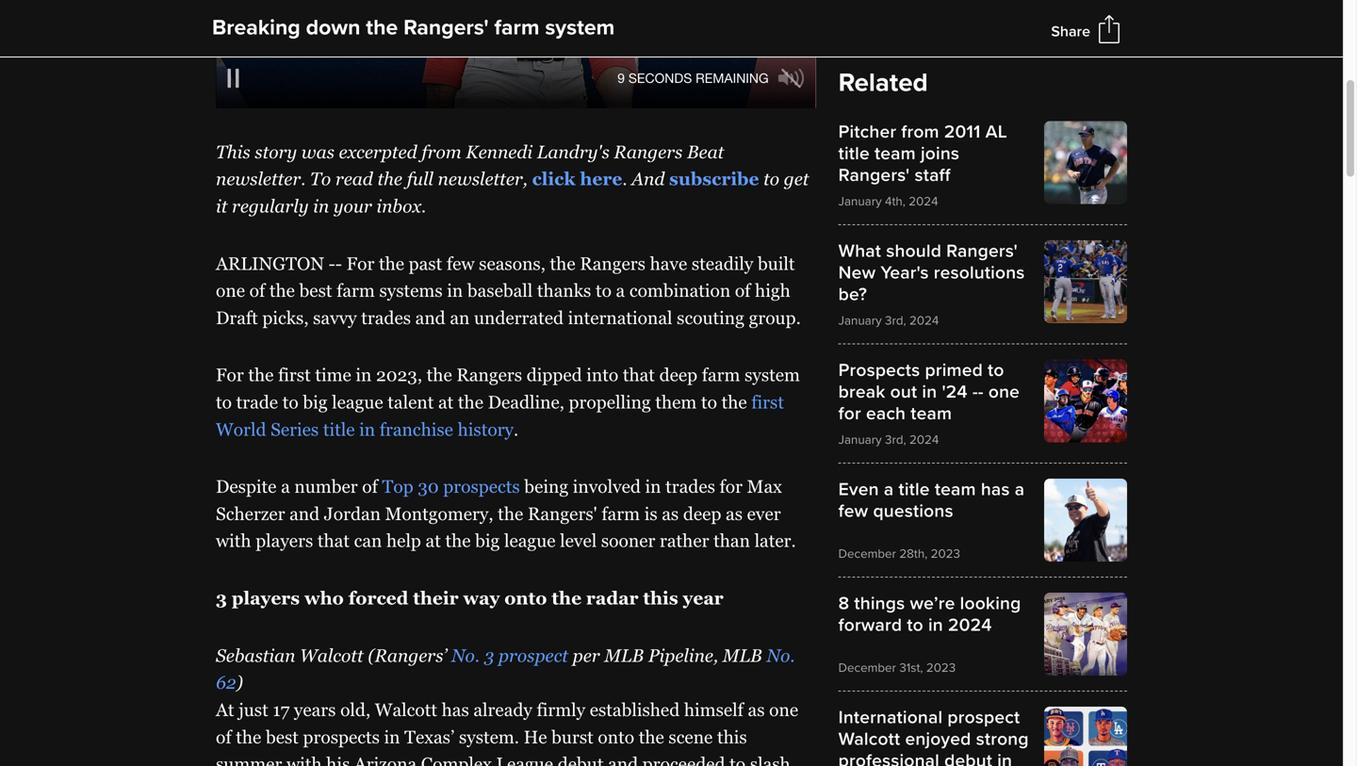 Task type: vqa. For each thing, say whether or not it's contained in the screenshot.
the middle 'team'
yes



Task type: locate. For each thing, give the bounding box(es) containing it.
1 mlb from the left
[[605, 646, 644, 666]]

click here link
[[532, 169, 623, 189]]

system inside "for the first time in 2023, the rangers dipped into that deep farm system to trade to big league talent at the deadline, propelling them to the"
[[745, 365, 800, 385]]

december for even a title team has a few questions
[[839, 546, 897, 562]]

montgomery,
[[385, 504, 494, 524]]

0 horizontal spatial debut
[[558, 754, 604, 767]]

one up "draft"
[[216, 281, 245, 301]]

in up arizona
[[384, 727, 400, 747]]

farm
[[495, 15, 540, 41], [337, 281, 375, 301], [702, 365, 741, 385], [602, 504, 640, 524]]

in left '24 in the right of the page
[[922, 381, 938, 403]]

0 vertical spatial for
[[839, 403, 862, 425]]

to get it regularly in your inbox.
[[216, 169, 809, 216]]

0 horizontal spatial best
[[266, 727, 299, 747]]

0 horizontal spatial for
[[216, 365, 244, 385]]

has up texas'
[[442, 700, 469, 720]]

0 vertical spatial few
[[447, 253, 475, 274]]

trades down systems
[[361, 308, 411, 328]]

1 horizontal spatial best
[[299, 281, 332, 301]]

debut inside at just 17 years old, walcott has already firmly established himself as one of the best prospects in texas' system. he burst onto the scene this summer with his arizona complex league debut and proceeded to sla
[[558, 754, 604, 767]]

. left and
[[623, 169, 628, 189]]

january inside the pitcher from 2011 al title team joins rangers' staff january 4th, 2024
[[839, 194, 882, 209]]

international
[[839, 707, 943, 729]]

prospects inside at just 17 years old, walcott has already firmly established himself as one of the best prospects in texas' system. he burst onto the scene this summer with his arizona complex league debut and proceeded to sla
[[303, 727, 380, 747]]

trade
[[236, 392, 278, 413]]

and down established
[[608, 754, 638, 767]]

prospects up "his" on the left of the page
[[303, 727, 380, 747]]

0 vertical spatial players
[[256, 531, 313, 551]]

into
[[587, 365, 619, 385]]

combination
[[630, 281, 731, 301]]

inbox.
[[377, 196, 426, 216]]

the down montgomery,
[[445, 531, 471, 551]]

to right them
[[701, 392, 717, 413]]

december down forward
[[839, 660, 897, 676]]

to right things
[[907, 615, 924, 636]]

with
[[216, 531, 251, 551], [287, 754, 322, 767]]

debut inside international prospect walcott enjoyed strong professional debut
[[945, 750, 993, 767]]

0 vertical spatial one
[[216, 281, 245, 301]]

team
[[875, 143, 916, 164], [911, 403, 952, 425], [935, 479, 977, 500]]

2023 inside even a title team has a few questions element
[[931, 546, 961, 562]]

has inside at just 17 years old, walcott has already firmly established himself as one of the best prospects in texas' system. he burst onto the scene this summer with his arizona complex league debut and proceeded to sla
[[442, 700, 469, 720]]

title right even
[[899, 479, 930, 500]]

in left franchise
[[359, 419, 375, 440]]

from left 2011
[[902, 121, 940, 143]]

un-mute (m) image
[[779, 69, 805, 88]]

3 up sebastian
[[216, 588, 227, 609]]

1 vertical spatial that
[[318, 531, 350, 551]]

rangers inside "for the first time in 2023, the rangers dipped into that deep farm system to trade to big league talent at the deadline, propelling them to the"
[[457, 365, 522, 385]]

the inside "this story was excerpted from kennedi landry's rangers beat newsletter. to read the full newsletter,"
[[378, 169, 403, 189]]

has
[[981, 479, 1010, 500], [442, 700, 469, 720]]

1 horizontal spatial for
[[347, 253, 375, 274]]

2 horizontal spatial title
[[899, 479, 930, 500]]

team up december 28th, 2023
[[935, 479, 977, 500]]

with down scherzer
[[216, 531, 251, 551]]

0 horizontal spatial onto
[[505, 588, 547, 609]]

0 horizontal spatial first
[[278, 365, 311, 385]]

0 vertical spatial walcott
[[300, 646, 364, 666]]

as right is
[[662, 504, 679, 524]]

forced
[[349, 588, 409, 609]]

even a title team has a few questions
[[839, 479, 1025, 522]]

draft
[[216, 308, 258, 328]]

international prospect walcott enjoyed strong professional debut 
[[839, 707, 1029, 767]]

2 vertical spatial title
[[899, 479, 930, 500]]

0 horizontal spatial this
[[643, 588, 679, 609]]

one inside prospects primed to break out in '24 -- one for each team january 3rd, 2024
[[989, 381, 1020, 403]]

savvy
[[313, 308, 357, 328]]

2 vertical spatial team
[[935, 479, 977, 500]]

no. 3 prospect link
[[451, 646, 569, 666]]

to up international
[[596, 281, 612, 301]]

mlb right per
[[605, 646, 644, 666]]

the up "inbox."
[[378, 169, 403, 189]]

he
[[524, 727, 547, 747]]

in down to
[[313, 196, 329, 216]]

should
[[887, 240, 942, 262]]

rangers'
[[404, 15, 489, 41], [839, 164, 910, 186], [947, 240, 1018, 262], [528, 504, 598, 524]]

league inside the being involved in trades for max scherzer and jordan montgomery, the rangers' farm is as deep as ever with players that can help at the big league level sooner rather than later.
[[504, 531, 556, 551]]

2024 inside what should rangers' new year's resolutions be? january 3rd, 2024
[[910, 313, 939, 328]]

3rd, down each
[[885, 432, 907, 448]]

of inside at just 17 years old, walcott has already firmly established himself as one of the best prospects in texas' system. he burst onto the scene this summer with his arizona complex league debut and proceeded to sla
[[216, 727, 232, 747]]

steadily
[[692, 253, 754, 274]]

few for seasons,
[[447, 253, 475, 274]]

in inside first world series title in franchise history
[[359, 419, 375, 440]]

texas'
[[405, 727, 455, 747]]

0 vertical spatial trades
[[361, 308, 411, 328]]

3rd,
[[885, 313, 907, 328], [885, 432, 907, 448]]

to
[[310, 169, 331, 189]]

3 january from the top
[[839, 432, 882, 448]]

read
[[336, 169, 373, 189]]

1 vertical spatial walcott
[[375, 700, 437, 720]]

at inside "for the first time in 2023, the rangers dipped into that deep farm system to trade to big league talent at the deadline, propelling them to the"
[[438, 392, 454, 413]]

rangers up and
[[614, 142, 683, 162]]

newsletter,
[[438, 169, 528, 189]]

farm inside arlington -- for the past few seasons, the rangers have steadily built one of the best farm systems in baseball thanks to a combination of high draft picks, savvy trades and an underrated international scouting group.
[[337, 281, 375, 301]]

2023 inside '8 things we're looking forward to in 2024' element
[[927, 660, 956, 676]]

1 3rd, from the top
[[885, 313, 907, 328]]

0 horizontal spatial league
[[332, 392, 383, 413]]

few left "questions"
[[839, 500, 869, 522]]

deadline,
[[488, 392, 565, 413]]

pitcher
[[839, 121, 897, 143]]

0 horizontal spatial system
[[545, 15, 615, 41]]

1 vertical spatial league
[[504, 531, 556, 551]]

walcott up texas'
[[375, 700, 437, 720]]

prospect
[[499, 646, 569, 666], [948, 707, 1020, 729]]

1 vertical spatial for
[[720, 477, 743, 497]]

in up an
[[447, 281, 463, 301]]

-
[[329, 253, 335, 274], [335, 253, 342, 274], [973, 381, 978, 403], [978, 381, 984, 403]]

team right each
[[911, 403, 952, 425]]

1 vertical spatial at
[[426, 531, 441, 551]]

december 31st, 2023
[[839, 660, 956, 676]]

0 horizontal spatial prospect
[[499, 646, 569, 666]]

rangers up "first world series title in franchise history" link
[[457, 365, 522, 385]]

to right primed
[[988, 359, 1005, 381]]

1 horizontal spatial that
[[623, 365, 655, 385]]

old,
[[340, 700, 371, 720]]

2 no. from the left
[[767, 646, 795, 666]]

3 players who forced their way onto the radar this year
[[216, 588, 724, 609]]

9 seconds remaining element
[[604, 70, 769, 86]]

rangers inside "this story was excerpted from kennedi landry's rangers beat newsletter. to read the full newsletter,"
[[614, 142, 683, 162]]

for up 'trade'
[[216, 365, 244, 385]]

and left an
[[415, 308, 446, 328]]

at down montgomery,
[[426, 531, 441, 551]]

2 vertical spatial one
[[769, 700, 799, 720]]

already
[[474, 700, 533, 720]]

few inside even a title team has a few questions
[[839, 500, 869, 522]]

0 vertical spatial at
[[438, 392, 454, 413]]

of
[[249, 281, 265, 301], [735, 281, 751, 301], [362, 477, 378, 497], [216, 727, 232, 747]]

deep inside the being involved in trades for max scherzer and jordan montgomery, the rangers' farm is as deep as ever with players that can help at the big league level sooner rather than later.
[[683, 504, 722, 524]]

0 vertical spatial that
[[623, 365, 655, 385]]

1 vertical spatial trades
[[666, 477, 716, 497]]

a up international
[[616, 281, 625, 301]]

to right proceeded
[[730, 754, 746, 767]]

despite a number of top 30 prospects
[[216, 477, 520, 497]]

3rd, down year's on the right top of the page
[[885, 313, 907, 328]]

mlb media player group
[[216, 0, 817, 108]]

mlb
[[605, 646, 644, 666], [723, 646, 763, 666]]

that right into
[[623, 365, 655, 385]]

0 vertical spatial .
[[623, 169, 628, 189]]

for inside prospects primed to break out in '24 -- one for each team january 3rd, 2024
[[839, 403, 862, 425]]

few for questions
[[839, 500, 869, 522]]

in right time
[[356, 365, 372, 385]]

17
[[273, 700, 290, 720]]

a right despite
[[281, 477, 290, 497]]

few
[[447, 253, 475, 274], [839, 500, 869, 522]]

2 december from the top
[[839, 660, 897, 676]]

1 december from the top
[[839, 546, 897, 562]]

1 vertical spatial december
[[839, 660, 897, 676]]

that down jordan on the bottom left of the page
[[318, 531, 350, 551]]

2023 right 28th,
[[931, 546, 961, 562]]

beat
[[687, 142, 724, 162]]

one right himself
[[769, 700, 799, 720]]

1 horizontal spatial no.
[[767, 646, 795, 666]]

december left 28th,
[[839, 546, 897, 562]]

1 horizontal spatial walcott
[[375, 700, 437, 720]]

december
[[839, 546, 897, 562], [839, 660, 897, 676]]

0 horizontal spatial that
[[318, 531, 350, 551]]

0 horizontal spatial prospects
[[303, 727, 380, 747]]

the up talent
[[427, 365, 452, 385]]

to up series
[[283, 392, 299, 413]]

1 horizontal spatial trades
[[666, 477, 716, 497]]

0 vertical spatial deep
[[660, 365, 698, 385]]

to left get
[[764, 169, 780, 189]]

1 vertical spatial big
[[475, 531, 500, 551]]

december inside even a title team has a few questions element
[[839, 546, 897, 562]]

0 vertical spatial best
[[299, 281, 332, 301]]

0 horizontal spatial 3
[[216, 588, 227, 609]]

strong
[[976, 729, 1029, 750]]

for down your
[[347, 253, 375, 274]]

players down scherzer
[[256, 531, 313, 551]]

3 up already
[[484, 646, 494, 666]]

prospects primed to break out in '24 -- one for each team january 3rd, 2024
[[839, 359, 1020, 448]]

in inside arlington -- for the past few seasons, the rangers have steadily built one of the best farm systems in baseball thanks to a combination of high draft picks, savvy trades and an underrated international scouting group.
[[447, 281, 463, 301]]

1 horizontal spatial 3
[[484, 646, 494, 666]]

ever
[[747, 504, 781, 524]]

what should rangers' new year's resolutions be? element
[[839, 240, 1128, 328]]

1 horizontal spatial league
[[504, 531, 556, 551]]

1 january from the top
[[839, 194, 882, 209]]

0 vertical spatial and
[[415, 308, 446, 328]]

0 horizontal spatial mlb
[[605, 646, 644, 666]]

new
[[839, 262, 876, 284]]

0 horizontal spatial title
[[323, 419, 355, 440]]

to inside '8 things we're looking forward to in 2024'
[[907, 615, 924, 636]]

0 vertical spatial 3
[[216, 588, 227, 609]]

in up december 31st, 2023
[[929, 615, 944, 636]]

1 vertical spatial best
[[266, 727, 299, 747]]

as right himself
[[748, 700, 765, 720]]

rangers' inside the pitcher from 2011 al title team joins rangers' staff january 4th, 2024
[[839, 164, 910, 186]]

in up is
[[645, 477, 661, 497]]

1 vertical spatial one
[[989, 381, 1020, 403]]

later.
[[755, 531, 796, 551]]

first left time
[[278, 365, 311, 385]]

this left year
[[643, 588, 679, 609]]

title inside the pitcher from 2011 al title team joins rangers' staff january 4th, 2024
[[839, 143, 870, 164]]

0 vertical spatial prospects
[[443, 477, 520, 497]]

as inside at just 17 years old, walcott has already firmly established himself as one of the best prospects in texas' system. he burst onto the scene this summer with his arizona complex league debut and proceeded to sla
[[748, 700, 765, 720]]

0 horizontal spatial big
[[303, 392, 328, 413]]

trades up rather
[[666, 477, 716, 497]]

1 vertical spatial rangers
[[580, 253, 646, 274]]

first inside "for the first time in 2023, the rangers dipped into that deep farm system to trade to big league talent at the deadline, propelling them to the"
[[278, 365, 311, 385]]

a
[[616, 281, 625, 301], [281, 477, 290, 497], [884, 479, 894, 500], [1015, 479, 1025, 500]]

thanks
[[537, 281, 591, 301]]

january down be?
[[839, 313, 882, 328]]

0 horizontal spatial from
[[422, 142, 462, 162]]

2 mlb from the left
[[723, 646, 763, 666]]

1 vertical spatial for
[[216, 365, 244, 385]]

first world series title in franchise history link
[[216, 392, 784, 440]]

0 horizontal spatial has
[[442, 700, 469, 720]]

radar
[[586, 588, 639, 609]]

3rd, inside prospects primed to break out in '24 -- one for each team january 3rd, 2024
[[885, 432, 907, 448]]

1 horizontal spatial has
[[981, 479, 1010, 500]]

deep up rather
[[683, 504, 722, 524]]

from inside the pitcher from 2011 al title team joins rangers' staff january 4th, 2024
[[902, 121, 940, 143]]

big inside "for the first time in 2023, the rangers dipped into that deep farm system to trade to big league talent at the deadline, propelling them to the"
[[303, 392, 328, 413]]

2024 inside the pitcher from 2011 al title team joins rangers' staff january 4th, 2024
[[909, 194, 939, 209]]

as up than
[[726, 504, 743, 524]]

established
[[590, 700, 680, 720]]

1 horizontal spatial mlb
[[723, 646, 763, 666]]

down
[[306, 15, 361, 41]]

1 vertical spatial first
[[752, 392, 784, 413]]

to up world
[[216, 392, 232, 413]]

players inside the being involved in trades for max scherzer and jordan montgomery, the rangers' farm is as deep as ever with players that can help at the big league level sooner rather than later.
[[256, 531, 313, 551]]

1 horizontal spatial from
[[902, 121, 940, 143]]

title inside first world series title in franchise history
[[323, 419, 355, 440]]

for left each
[[839, 403, 862, 425]]

can
[[354, 531, 382, 551]]

get
[[784, 169, 809, 189]]

best down 17
[[266, 727, 299, 747]]

0 horizontal spatial as
[[662, 504, 679, 524]]

with left "his" on the left of the page
[[287, 754, 322, 767]]

0 horizontal spatial with
[[216, 531, 251, 551]]

january down each
[[839, 432, 882, 448]]

0 vertical spatial rangers
[[614, 142, 683, 162]]

2023 right 31st, on the bottom right of the page
[[927, 660, 956, 676]]

2 vertical spatial walcott
[[839, 729, 901, 750]]

team left joins at right
[[875, 143, 916, 164]]

pipeline,
[[649, 646, 719, 666]]

0 vertical spatial 2023
[[931, 546, 961, 562]]

looking
[[960, 593, 1022, 615]]

0 vertical spatial with
[[216, 531, 251, 551]]

big down montgomery,
[[475, 531, 500, 551]]

2023,
[[376, 365, 422, 385]]

a inside arlington -- for the past few seasons, the rangers have steadily built one of the best farm systems in baseball thanks to a combination of high draft picks, savvy trades and an underrated international scouting group.
[[616, 281, 625, 301]]

from
[[902, 121, 940, 143], [422, 142, 462, 162]]

is
[[645, 504, 658, 524]]

mlb right pipeline,
[[723, 646, 763, 666]]

onto down established
[[598, 727, 635, 747]]

few right past
[[447, 253, 475, 274]]

0 vertical spatial for
[[347, 253, 375, 274]]

for left max
[[720, 477, 743, 497]]

for inside "for the first time in 2023, the rangers dipped into that deep farm system to trade to big league talent at the deadline, propelling them to the"
[[216, 365, 244, 385]]

this down himself
[[717, 727, 747, 747]]

no.
[[451, 646, 480, 666], [767, 646, 795, 666]]

who
[[305, 588, 344, 609]]

2 vertical spatial rangers
[[457, 365, 522, 385]]

league
[[496, 754, 554, 767]]

group.
[[749, 308, 801, 328]]

resolutions
[[934, 262, 1025, 284]]

to inside prospects primed to break out in '24 -- one for each team january 3rd, 2024
[[988, 359, 1005, 381]]

has right "questions"
[[981, 479, 1010, 500]]

deep up them
[[660, 365, 698, 385]]

1 vertical spatial has
[[442, 700, 469, 720]]

2 horizontal spatial one
[[989, 381, 1020, 403]]

despite
[[216, 477, 277, 497]]

1 vertical spatial and
[[290, 504, 320, 524]]

first up max
[[752, 392, 784, 413]]

1 horizontal spatial with
[[287, 754, 322, 767]]

the
[[366, 15, 398, 41], [378, 169, 403, 189], [379, 253, 405, 274], [550, 253, 576, 274], [269, 281, 295, 301], [248, 365, 274, 385], [427, 365, 452, 385], [458, 392, 484, 413], [722, 392, 747, 413], [498, 504, 524, 524], [445, 531, 471, 551], [552, 588, 582, 609], [236, 727, 261, 747], [639, 727, 665, 747]]

rangers' inside what should rangers' new year's resolutions be? january 3rd, 2024
[[947, 240, 1018, 262]]

systems
[[379, 281, 443, 301]]

1 vertical spatial 3rd,
[[885, 432, 907, 448]]

rangers up international
[[580, 253, 646, 274]]

walcott inside international prospect walcott enjoyed strong professional debut
[[839, 729, 901, 750]]

the left radar
[[552, 588, 582, 609]]

1 vertical spatial onto
[[598, 727, 635, 747]]

picks,
[[263, 308, 309, 328]]

title
[[839, 143, 870, 164], [323, 419, 355, 440], [899, 479, 930, 500]]

0 horizontal spatial one
[[216, 281, 245, 301]]

1 horizontal spatial as
[[726, 504, 743, 524]]

few inside arlington -- for the past few seasons, the rangers have steadily built one of the best farm systems in baseball thanks to a combination of high draft picks, savvy trades and an underrated international scouting group.
[[447, 253, 475, 274]]

. down deadline,
[[514, 419, 523, 440]]

big down time
[[303, 392, 328, 413]]

0 vertical spatial team
[[875, 143, 916, 164]]

that inside "for the first time in 2023, the rangers dipped into that deep farm system to trade to big league talent at the deadline, propelling them to the"
[[623, 365, 655, 385]]

0 vertical spatial big
[[303, 392, 328, 413]]

with inside at just 17 years old, walcott has already firmly established himself as one of the best prospects in texas' system. he burst onto the scene this summer with his arizona complex league debut and proceeded to sla
[[287, 754, 322, 767]]

title right series
[[323, 419, 355, 440]]

best up savvy
[[299, 281, 332, 301]]

and inside the being involved in trades for max scherzer and jordan montgomery, the rangers' farm is as deep as ever with players that can help at the big league level sooner rather than later.
[[290, 504, 320, 524]]

0 vertical spatial 3rd,
[[885, 313, 907, 328]]

1 vertical spatial january
[[839, 313, 882, 328]]

1 vertical spatial team
[[911, 403, 952, 425]]

1 horizontal spatial few
[[839, 500, 869, 522]]

at right talent
[[438, 392, 454, 413]]

debut
[[945, 750, 993, 767], [558, 754, 604, 767]]

2 3rd, from the top
[[885, 432, 907, 448]]

players up sebastian
[[232, 588, 300, 609]]

of down "at"
[[216, 727, 232, 747]]

prospects up montgomery,
[[443, 477, 520, 497]]

1 horizontal spatial one
[[769, 700, 799, 720]]

2 january from the top
[[839, 313, 882, 328]]

1 vertical spatial prospect
[[948, 707, 1020, 729]]

0 horizontal spatial trades
[[361, 308, 411, 328]]

2 horizontal spatial walcott
[[839, 729, 901, 750]]

january left 4th,
[[839, 194, 882, 209]]

trades inside the being involved in trades for max scherzer and jordan montgomery, the rangers' farm is as deep as ever with players that can help at the big league level sooner rather than later.
[[666, 477, 716, 497]]

title down related
[[839, 143, 870, 164]]

december inside '8 things we're looking forward to in 2024' element
[[839, 660, 897, 676]]

best
[[299, 281, 332, 301], [266, 727, 299, 747]]

2024 inside '8 things we're looking forward to in 2024'
[[949, 615, 992, 636]]

1 horizontal spatial system
[[745, 365, 800, 385]]

1 vertical spatial with
[[287, 754, 322, 767]]

1 vertical spatial system
[[745, 365, 800, 385]]

one right '24 in the right of the page
[[989, 381, 1020, 403]]

top
[[382, 477, 414, 497]]

built
[[758, 253, 795, 274]]

no. 62
[[216, 646, 795, 693]]

pause (space) image
[[228, 69, 239, 88]]

1 vertical spatial deep
[[683, 504, 722, 524]]

0 horizontal spatial for
[[720, 477, 743, 497]]

trades inside arlington -- for the past few seasons, the rangers have steadily built one of the best farm systems in baseball thanks to a combination of high draft picks, savvy trades and an underrated international scouting group.
[[361, 308, 411, 328]]

0 horizontal spatial and
[[290, 504, 320, 524]]

from inside "this story was excerpted from kennedi landry's rangers beat newsletter. to read the full newsletter,"
[[422, 142, 462, 162]]

forward
[[839, 615, 902, 636]]

from up the full
[[422, 142, 462, 162]]

1 vertical spatial prospects
[[303, 727, 380, 747]]

one inside at just 17 years old, walcott has already firmly established himself as one of the best prospects in texas' system. he burst onto the scene this summer with his arizona complex league debut and proceeded to sla
[[769, 700, 799, 720]]



Task type: describe. For each thing, give the bounding box(es) containing it.
international prospect walcott enjoyed strong professional debut in '23 element
[[839, 707, 1128, 767]]

january inside prospects primed to break out in '24 -- one for each team january 3rd, 2024
[[839, 432, 882, 448]]

rangers inside arlington -- for the past few seasons, the rangers have steadily built one of the best farm systems in baseball thanks to a combination of high draft picks, savvy trades and an underrated international scouting group.
[[580, 253, 646, 274]]

arlington -- for the past few seasons, the rangers have steadily built one of the best farm systems in baseball thanks to a combination of high draft picks, savvy trades and an underrated international scouting group.
[[216, 253, 806, 328]]

baseball
[[468, 281, 533, 301]]

to inside at just 17 years old, walcott has already firmly established himself as one of the best prospects in texas' system. he burst onto the scene this summer with his arizona complex league debut and proceeded to sla
[[730, 754, 746, 767]]

complex
[[421, 754, 492, 767]]

9 seconds remaining
[[618, 70, 769, 86]]

deep inside "for the first time in 2023, the rangers dipped into that deep farm system to trade to big league talent at the deadline, propelling them to the"
[[660, 365, 698, 385]]

2023 for 2024
[[927, 660, 956, 676]]

an
[[450, 308, 470, 328]]

system.
[[459, 727, 520, 747]]

in inside at just 17 years old, walcott has already firmly established himself as one of the best prospects in texas' system. he burst onto the scene this summer with his arizona complex league debut and proceeded to sla
[[384, 727, 400, 747]]

subscribe link
[[669, 169, 759, 189]]

the down top 30 prospects link
[[498, 504, 524, 524]]

3rd, inside what should rangers' new year's resolutions be? january 3rd, 2024
[[885, 313, 907, 328]]

1 horizontal spatial prospects
[[443, 477, 520, 497]]

at inside the being involved in trades for max scherzer and jordan montgomery, the rangers' farm is as deep as ever with players that can help at the big league level sooner rather than later.
[[426, 531, 441, 551]]

number
[[295, 477, 358, 497]]

this inside at just 17 years old, walcott has already firmly established himself as one of the best prospects in texas' system. he burst onto the scene this summer with his arizona complex league debut and proceeded to sla
[[717, 727, 747, 747]]

click
[[532, 169, 576, 189]]

remaining
[[696, 70, 769, 86]]

the up summer
[[236, 727, 261, 747]]

sebastian walcott (rangers' no. 3 prospect per mlb pipeline, mlb
[[216, 646, 767, 666]]

rather
[[660, 531, 709, 551]]

what should rangers' new year's resolutions be? january 3rd, 2024
[[839, 240, 1025, 328]]

0 horizontal spatial walcott
[[300, 646, 364, 666]]

1 vertical spatial players
[[232, 588, 300, 609]]

no. 62 link
[[216, 646, 795, 693]]

december for 8 things we're looking forward to in 2024
[[839, 660, 897, 676]]

walcott inside at just 17 years old, walcott has already firmly established himself as one of the best prospects in texas' system. he burst onto the scene this summer with his arizona complex league debut and proceeded to sla
[[375, 700, 437, 720]]

prospects primed to break out in '24 -- one for each team element
[[839, 359, 1128, 448]]

and inside at just 17 years old, walcott has already firmly established himself as one of the best prospects in texas' system. he burst onto the scene this summer with his arizona complex league debut and proceeded to sla
[[608, 754, 638, 767]]

years
[[294, 700, 336, 720]]

of left "top"
[[362, 477, 378, 497]]

to inside to get it regularly in your inbox.
[[764, 169, 780, 189]]

high
[[755, 281, 791, 301]]

a right even
[[884, 479, 894, 500]]

0 vertical spatial prospect
[[499, 646, 569, 666]]

best inside at just 17 years old, walcott has already firmly established himself as one of the best prospects in texas' system. he burst onto the scene this summer with his arizona complex league debut and proceeded to sla
[[266, 727, 299, 747]]

kennedi
[[466, 142, 533, 162]]

international
[[568, 308, 673, 328]]

and inside arlington -- for the past few seasons, the rangers have steadily built one of the best farm systems in baseball thanks to a combination of high draft picks, savvy trades and an underrated international scouting group.
[[415, 308, 446, 328]]

it
[[216, 196, 228, 216]]

arizona
[[354, 754, 417, 767]]

breaking
[[212, 15, 301, 41]]

break
[[839, 381, 886, 403]]

history
[[458, 419, 514, 440]]

firmly
[[537, 700, 586, 720]]

2011
[[945, 121, 981, 143]]

past
[[409, 253, 442, 274]]

this
[[216, 142, 250, 162]]

was
[[302, 142, 335, 162]]

one inside arlington -- for the past few seasons, the rangers have steadily built one of the best farm systems in baseball thanks to a combination of high draft picks, savvy trades and an underrated international scouting group.
[[216, 281, 245, 301]]

scene
[[669, 727, 713, 747]]

december 28th, 2023
[[839, 546, 961, 562]]

team inside the pitcher from 2011 al title team joins rangers' staff january 4th, 2024
[[875, 143, 916, 164]]

in inside prospects primed to break out in '24 -- one for each team january 3rd, 2024
[[922, 381, 938, 403]]

this story was excerpted from kennedi landry's rangers beat newsletter. to read the full newsletter,
[[216, 142, 724, 189]]

title inside even a title team has a few questions
[[899, 479, 930, 500]]

involved
[[573, 477, 641, 497]]

click here . and subscribe
[[532, 169, 759, 189]]

in inside "for the first time in 2023, the rangers dipped into that deep farm system to trade to big league talent at the deadline, propelling them to the"
[[356, 365, 372, 385]]

level
[[560, 531, 597, 551]]

year
[[683, 588, 724, 609]]

with inside the being involved in trades for max scherzer and jordan montgomery, the rangers' farm is as deep as ever with players that can help at the big league level sooner rather than later.
[[216, 531, 251, 551]]

propelling
[[569, 392, 651, 413]]

1 vertical spatial 3
[[484, 646, 494, 666]]

world
[[216, 419, 266, 440]]

has inside even a title team has a few questions
[[981, 479, 1010, 500]]

that inside the being involved in trades for max scherzer and jordan montgomery, the rangers' farm is as deep as ever with players that can help at the big league level sooner rather than later.
[[318, 531, 350, 551]]

sooner
[[601, 531, 656, 551]]

series
[[271, 419, 319, 440]]

for inside arlington -- for the past few seasons, the rangers have steadily built one of the best farm systems in baseball thanks to a combination of high draft picks, savvy trades and an underrated international scouting group.
[[347, 253, 375, 274]]

the right them
[[722, 392, 747, 413]]

international prospect walcott enjoyed strong professional debut link
[[839, 707, 1128, 767]]

the up systems
[[379, 253, 405, 274]]

team inside prospects primed to break out in '24 -- one for each team january 3rd, 2024
[[911, 403, 952, 425]]

landry's
[[537, 142, 610, 162]]

the up picks,
[[269, 281, 295, 301]]

a down prospects primed to break out in '24 -- one for each team 'element'
[[1015, 479, 1025, 500]]

for inside the being involved in trades for max scherzer and jordan montgomery, the rangers' farm is as deep as ever with players that can help at the big league level sooner rather than later.
[[720, 477, 743, 497]]

8
[[839, 593, 850, 615]]

newsletter.
[[216, 169, 306, 189]]

summer
[[216, 754, 282, 767]]

seasons,
[[479, 253, 546, 274]]

regularly
[[232, 196, 309, 216]]

the up thanks
[[550, 253, 576, 274]]

farm inside "for the first time in 2023, the rangers dipped into that deep farm system to trade to big league talent at the deadline, propelling them to the"
[[702, 365, 741, 385]]

8 things we're looking forward to in 2024 element
[[839, 593, 1128, 676]]

of down arlington
[[249, 281, 265, 301]]

and
[[632, 169, 665, 189]]

at
[[216, 700, 234, 720]]

arlington
[[216, 253, 324, 274]]

being involved in trades for max scherzer and jordan montgomery, the rangers' farm is as deep as ever with players that can help at the big league level sooner rather than later.
[[216, 477, 801, 551]]

scouting
[[677, 308, 745, 328]]

0 horizontal spatial .
[[514, 419, 523, 440]]

subscribe
[[669, 169, 759, 189]]

team inside even a title team has a few questions
[[935, 479, 977, 500]]

the up 'trade'
[[248, 365, 274, 385]]

the right down
[[366, 15, 398, 41]]

excerpted
[[339, 142, 417, 162]]

onto inside at just 17 years old, walcott has already firmly established himself as one of the best prospects in texas' system. he burst onto the scene this summer with his arizona complex league debut and proceeded to sla
[[598, 727, 635, 747]]

their
[[413, 588, 459, 609]]

9
[[618, 70, 625, 86]]

rangers for dipped
[[457, 365, 522, 385]]

what
[[839, 240, 882, 262]]

0 vertical spatial onto
[[505, 588, 547, 609]]

jordan
[[324, 504, 381, 524]]

in inside to get it regularly in your inbox.
[[313, 196, 329, 216]]

best inside arlington -- for the past few seasons, the rangers have steadily built one of the best farm systems in baseball thanks to a combination of high draft picks, savvy trades and an underrated international scouting group.
[[299, 281, 332, 301]]

the up history on the left bottom of page
[[458, 392, 484, 413]]

in inside the being involved in trades for max scherzer and jordan montgomery, the rangers' farm is as deep as ever with players that can help at the big league level sooner rather than later.
[[645, 477, 661, 497]]

league inside "for the first time in 2023, the rangers dipped into that deep farm system to trade to big league talent at the deadline, propelling them to the"
[[332, 392, 383, 413]]

the down established
[[639, 727, 665, 747]]

himself
[[684, 700, 744, 720]]

first inside first world series title in franchise history
[[752, 392, 784, 413]]

0 vertical spatial this
[[643, 588, 679, 609]]

to inside arlington -- for the past few seasons, the rangers have steadily built one of the best farm systems in baseball thanks to a combination of high draft picks, savvy trades and an underrated international scouting group.
[[596, 281, 612, 301]]

rangers for beat
[[614, 142, 683, 162]]

pitcher from 2011 al title team joins rangers' staff element
[[839, 121, 1128, 209]]

in inside '8 things we're looking forward to in 2024'
[[929, 615, 944, 636]]

at just 17 years old, walcott has already firmly established himself as one of the best prospects in texas' system. he burst onto the scene this summer with his arizona complex league debut and proceeded to sla
[[216, 700, 816, 767]]

way
[[463, 588, 500, 609]]

talent
[[388, 392, 434, 413]]

proceeded
[[643, 754, 726, 767]]

franchise
[[380, 419, 453, 440]]

joins
[[921, 143, 960, 164]]

2023 for questions
[[931, 546, 961, 562]]

per
[[573, 646, 600, 666]]

story
[[255, 142, 297, 162]]

enjoyed
[[906, 729, 972, 750]]

no. inside 'no. 62'
[[767, 646, 795, 666]]

just
[[239, 700, 268, 720]]

january inside what should rangers' new year's resolutions be? january 3rd, 2024
[[839, 313, 882, 328]]

1 no. from the left
[[451, 646, 480, 666]]

even a title team has a few questions element
[[839, 479, 1128, 562]]

even
[[839, 479, 879, 500]]

)
[[236, 673, 243, 693]]

pitcher from 2011 al title team joins rangers' staff january 4th, 2024
[[839, 121, 1008, 209]]

each
[[866, 403, 906, 425]]

4th,
[[885, 194, 906, 209]]

full
[[407, 169, 434, 189]]

of left high
[[735, 281, 751, 301]]

prospect inside international prospect walcott enjoyed strong professional debut
[[948, 707, 1020, 729]]

0 vertical spatial system
[[545, 15, 615, 41]]

seconds
[[629, 70, 692, 86]]

al
[[986, 121, 1008, 143]]

rangers' inside the being involved in trades for max scherzer and jordan montgomery, the rangers' farm is as deep as ever with players that can help at the big league level sooner rather than later.
[[528, 504, 598, 524]]

have
[[650, 253, 688, 274]]

big inside the being involved in trades for max scherzer and jordan montgomery, the rangers' farm is as deep as ever with players that can help at the big league level sooner rather than later.
[[475, 531, 500, 551]]

share
[[1052, 22, 1091, 41]]

2024 inside prospects primed to break out in '24 -- one for each team january 3rd, 2024
[[910, 432, 939, 448]]

farm inside the being involved in trades for max scherzer and jordan montgomery, the rangers' farm is as deep as ever with players that can help at the big league level sooner rather than later.
[[602, 504, 640, 524]]

30
[[418, 477, 439, 497]]



